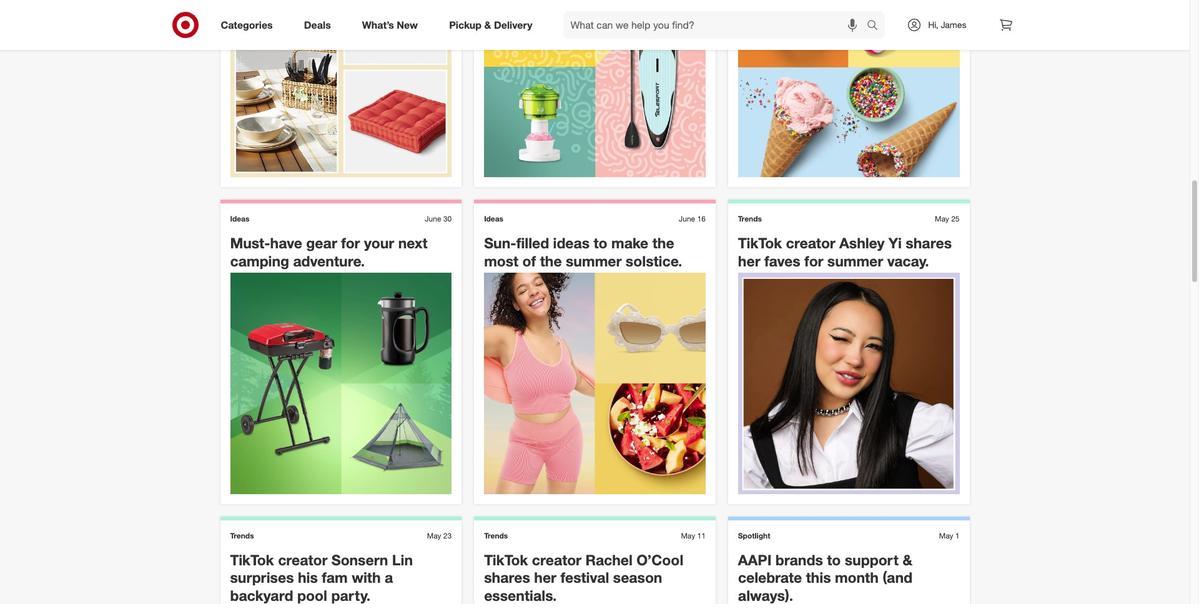 Task type: locate. For each thing, give the bounding box(es) containing it.
hi, james
[[929, 19, 967, 30]]

to
[[594, 235, 608, 252], [827, 552, 841, 569]]

tiktok creator sonsern lin surprises his fam with a backyard pool party.
[[230, 552, 413, 605]]

1 horizontal spatial summer
[[828, 253, 884, 270]]

for up adventure.
[[341, 235, 360, 252]]

creator for faves
[[786, 235, 836, 252]]

1 horizontal spatial ideas
[[484, 215, 504, 224]]

june for must-have gear for your next camping adventure.
[[425, 215, 441, 224]]

to up this
[[827, 552, 841, 569]]

31 july essentials for easy summer vibin'. image
[[738, 0, 960, 178]]

tiktok up the surprises
[[230, 552, 274, 569]]

2 ideas from the left
[[484, 215, 504, 224]]

june for sun-filled ideas to make the ﻿most of the summer solstice.
[[679, 215, 696, 224]]

yi
[[889, 235, 902, 252]]

1 horizontal spatial to
[[827, 552, 841, 569]]

of
[[523, 253, 536, 270]]

her
[[738, 253, 761, 270], [534, 570, 557, 587]]

shares inside tiktok creator ashley yi shares her faves for summer vacay.
[[906, 235, 952, 252]]

1 vertical spatial the
[[540, 253, 562, 270]]

summer vacay essentials for almost any destination (even your backyard.) image
[[484, 0, 706, 178]]

2 june from the left
[[679, 215, 696, 224]]

0 horizontal spatial her
[[534, 570, 557, 587]]

aapi
[[738, 552, 772, 569]]

may left "23"
[[427, 532, 441, 541]]

june left 16
[[679, 215, 696, 224]]

lin
[[392, 552, 413, 569]]

1 horizontal spatial for
[[805, 253, 824, 270]]

0 horizontal spatial tiktok
[[230, 552, 274, 569]]

creator up faves
[[786, 235, 836, 252]]

1 ideas from the left
[[230, 215, 250, 224]]

may left 1
[[940, 532, 954, 541]]

james
[[941, 19, 967, 30]]

creator
[[786, 235, 836, 252], [278, 552, 328, 569], [532, 552, 582, 569]]

0 horizontal spatial ideas
[[230, 215, 250, 224]]

shares for tiktok creator ashley yi shares her faves for summer vacay.
[[906, 235, 952, 252]]

festival
[[561, 570, 610, 587]]

ideas up "sun-"
[[484, 215, 504, 224]]

next
[[398, 235, 428, 252]]

search
[[862, 20, 892, 32]]

2 horizontal spatial tiktok
[[738, 235, 782, 252]]

brands
[[776, 552, 823, 569]]

1 horizontal spatial trends
[[484, 532, 508, 541]]

the right of at top
[[540, 253, 562, 270]]

categories link
[[210, 11, 289, 39]]

tiktok inside tiktok creator ashley yi shares her faves for summer vacay.
[[738, 235, 782, 252]]

to inside sun-filled ideas to make the ﻿most of the summer solstice.
[[594, 235, 608, 252]]

may
[[935, 215, 950, 224], [427, 532, 441, 541], [681, 532, 696, 541], [940, 532, 954, 541]]

shares up essentials.
[[484, 570, 530, 587]]

1 horizontal spatial tiktok
[[484, 552, 528, 569]]

ideas up the must-
[[230, 215, 250, 224]]

creator up his
[[278, 552, 328, 569]]

rachel
[[586, 552, 633, 569]]

gear
[[306, 235, 337, 252]]

0 vertical spatial &
[[485, 18, 491, 31]]

1 summer from the left
[[566, 253, 622, 270]]

0 vertical spatial shares
[[906, 235, 952, 252]]

june
[[425, 215, 441, 224], [679, 215, 696, 224]]

her left faves
[[738, 253, 761, 270]]

the up solstice.
[[653, 235, 675, 252]]

tiktok for tiktok creator sonsern lin surprises his fam with a backyard pool party.
[[230, 552, 274, 569]]

tiktok up faves
[[738, 235, 782, 252]]

tiktok for tiktok creator rachel o'cool shares her festival season essentials.
[[484, 552, 528, 569]]

2 horizontal spatial creator
[[786, 235, 836, 252]]

0 horizontal spatial for
[[341, 235, 360, 252]]

1
[[956, 532, 960, 541]]

0 horizontal spatial shares
[[484, 570, 530, 587]]

pickup
[[449, 18, 482, 31]]

0 horizontal spatial to
[[594, 235, 608, 252]]

celebrate
[[738, 570, 802, 587]]

her up essentials.
[[534, 570, 557, 587]]

must-
[[230, 235, 270, 252]]

&
[[485, 18, 491, 31], [903, 552, 913, 569]]

summer down the ashley
[[828, 253, 884, 270]]

to inside 'aapi brands to support & celebrate this month  (and always).'
[[827, 552, 841, 569]]

filled
[[517, 235, 549, 252]]

the
[[653, 235, 675, 252], [540, 253, 562, 270]]

trends
[[738, 215, 762, 224], [230, 532, 254, 541], [484, 532, 508, 541]]

month
[[835, 570, 879, 587]]

& right pickup
[[485, 18, 491, 31]]

sonsern
[[332, 552, 388, 569]]

tiktok inside "tiktok creator sonsern lin surprises his fam with a backyard pool party."
[[230, 552, 274, 569]]

creator inside tiktok creator ashley yi shares her faves for summer vacay.
[[786, 235, 836, 252]]

june left 30
[[425, 215, 441, 224]]

2 summer from the left
[[828, 253, 884, 270]]

0 horizontal spatial creator
[[278, 552, 328, 569]]

trends right 16
[[738, 215, 762, 224]]

23
[[444, 532, 452, 541]]

for right faves
[[805, 253, 824, 270]]

1 horizontal spatial creator
[[532, 552, 582, 569]]

shares
[[906, 235, 952, 252], [484, 570, 530, 587]]

to right ideas
[[594, 235, 608, 252]]

summer down ideas
[[566, 253, 622, 270]]

o'cool
[[637, 552, 684, 569]]

creator inside "tiktok creator sonsern lin surprises his fam with a backyard pool party."
[[278, 552, 328, 569]]

1 horizontal spatial june
[[679, 215, 696, 224]]

25
[[952, 215, 960, 224]]

1 vertical spatial &
[[903, 552, 913, 569]]

for inside tiktok creator ashley yi shares her faves for summer vacay.
[[805, 253, 824, 270]]

1 june from the left
[[425, 215, 441, 224]]

faves
[[765, 253, 801, 270]]

0 horizontal spatial summer
[[566, 253, 622, 270]]

1 vertical spatial to
[[827, 552, 841, 569]]

delivery
[[494, 18, 533, 31]]

1 vertical spatial for
[[805, 253, 824, 270]]

0 vertical spatial for
[[341, 235, 360, 252]]

1 horizontal spatial &
[[903, 552, 913, 569]]

her for festival
[[534, 570, 557, 587]]

summer
[[566, 253, 622, 270], [828, 253, 884, 270]]

pickup & delivery
[[449, 18, 533, 31]]

0 vertical spatial to
[[594, 235, 608, 252]]

his
[[298, 570, 318, 587]]

﻿most
[[484, 253, 519, 270]]

may left 11
[[681, 532, 696, 541]]

what's new
[[362, 18, 418, 31]]

1 horizontal spatial her
[[738, 253, 761, 270]]

1 vertical spatial her
[[534, 570, 557, 587]]

sun-filled ideas to make the ﻿most of the summer solstice.
[[484, 235, 683, 270]]

11
[[698, 532, 706, 541]]

tiktok
[[738, 235, 782, 252], [230, 552, 274, 569], [484, 552, 528, 569]]

may for aapi brands to support & celebrate this month  (and always).
[[940, 532, 954, 541]]

tiktok creator ashley yi shares her faves for summer vacay.
[[738, 235, 952, 270]]

1 vertical spatial shares
[[484, 570, 530, 587]]

trends for tiktok creator sonsern lin surprises his fam with a backyard pool party.
[[230, 532, 254, 541]]

for
[[341, 235, 360, 252], [805, 253, 824, 270]]

aapi brands to support & celebrate this month  (and always).
[[738, 552, 913, 605]]

shares inside "tiktok creator rachel o'cool shares her festival season essentials."
[[484, 570, 530, 587]]

her inside "tiktok creator rachel o'cool shares her festival season essentials."
[[534, 570, 557, 587]]

may left 25
[[935, 215, 950, 224]]

0 horizontal spatial trends
[[230, 532, 254, 541]]

0 vertical spatial her
[[738, 253, 761, 270]]

summer inside tiktok creator ashley yi shares her faves for summer vacay.
[[828, 253, 884, 270]]

0 vertical spatial the
[[653, 235, 675, 252]]

her inside tiktok creator ashley yi shares her faves for summer vacay.
[[738, 253, 761, 270]]

for inside must-have gear for your next camping adventure.
[[341, 235, 360, 252]]

30
[[444, 215, 452, 224]]

0 horizontal spatial &
[[485, 18, 491, 31]]

shares up vacay.
[[906, 235, 952, 252]]

1 horizontal spatial shares
[[906, 235, 952, 252]]

creator for festival
[[532, 552, 582, 569]]

solstice.
[[626, 253, 683, 270]]

& up (and
[[903, 552, 913, 569]]

trends right "23"
[[484, 532, 508, 541]]

ideas
[[230, 215, 250, 224], [484, 215, 504, 224]]

tiktok up essentials.
[[484, 552, 528, 569]]

fam
[[322, 570, 348, 587]]

0 horizontal spatial june
[[425, 215, 441, 224]]

1 horizontal spatial the
[[653, 235, 675, 252]]

creator up festival
[[532, 552, 582, 569]]

trends up the surprises
[[230, 532, 254, 541]]

What can we help you find? suggestions appear below search field
[[563, 11, 871, 39]]

creator inside "tiktok creator rachel o'cool shares her festival season essentials."
[[532, 552, 582, 569]]

tiktok inside "tiktok creator rachel o'cool shares her festival season essentials."
[[484, 552, 528, 569]]



Task type: describe. For each thing, give the bounding box(es) containing it.
may for tiktok creator sonsern lin surprises his fam with a backyard pool party.
[[427, 532, 441, 541]]

ideas
[[553, 235, 590, 252]]

camping
[[230, 253, 289, 270]]

ideas for must-have gear for your next camping adventure.
[[230, 215, 250, 224]]

have
[[270, 235, 302, 252]]

june 30
[[425, 215, 452, 224]]

tiktok for tiktok creator ashley yi shares her faves for summer vacay.
[[738, 235, 782, 252]]

deals
[[304, 18, 331, 31]]

with
[[352, 570, 381, 587]]

must-have gear for your next camping adventure.
[[230, 235, 428, 270]]

her for faves
[[738, 253, 761, 270]]

0 horizontal spatial the
[[540, 253, 562, 270]]

may 11
[[681, 532, 706, 541]]

trends for tiktok creator rachel o'cool shares her festival season essentials.
[[484, 532, 508, 541]]

pickup & delivery link
[[439, 11, 548, 39]]

must-have gear for your next camping adventure. image
[[230, 273, 452, 495]]

hi,
[[929, 19, 939, 30]]

essentials.
[[484, 588, 557, 605]]

june 16
[[679, 215, 706, 224]]

surprises
[[230, 570, 294, 587]]

shares for tiktok creator rachel o'cool shares her festival season essentials.
[[484, 570, 530, 587]]

may 25
[[935, 215, 960, 224]]

backyard
[[230, 588, 293, 605]]

make
[[612, 235, 649, 252]]

tiktok creator rachel o'cool shares her festival season essentials.
[[484, 552, 684, 605]]

(and
[[883, 570, 913, 587]]

may 23
[[427, 532, 452, 541]]

categories
[[221, 18, 273, 31]]

your
[[364, 235, 394, 252]]

sun-filled ideas to make the ﻿most of the summer solstice. image
[[484, 273, 706, 495]]

pool
[[297, 588, 327, 605]]

party.
[[331, 588, 371, 605]]

elevated picnic must-haves to end summer just right. image
[[230, 0, 452, 178]]

16
[[698, 215, 706, 224]]

deals link
[[294, 11, 347, 39]]

ideas for sun-filled ideas to make the ﻿most of the summer solstice.
[[484, 215, 504, 224]]

a
[[385, 570, 393, 587]]

& inside 'aapi brands to support & celebrate this month  (and always).'
[[903, 552, 913, 569]]

may for tiktok creator rachel o'cool shares her festival season essentials.
[[681, 532, 696, 541]]

tiktok creator ashley yi shares her faves for summer vacay. image
[[738, 273, 960, 495]]

support
[[845, 552, 899, 569]]

summer inside sun-filled ideas to make the ﻿most of the summer solstice.
[[566, 253, 622, 270]]

this
[[806, 570, 831, 587]]

sun-
[[484, 235, 517, 252]]

ashley
[[840, 235, 885, 252]]

always).
[[738, 588, 794, 605]]

may 1
[[940, 532, 960, 541]]

2 horizontal spatial trends
[[738, 215, 762, 224]]

adventure.
[[293, 253, 365, 270]]

season
[[613, 570, 663, 587]]

what's
[[362, 18, 394, 31]]

vacay.
[[888, 253, 930, 270]]

spotlight
[[738, 532, 771, 541]]

new
[[397, 18, 418, 31]]

creator for fam
[[278, 552, 328, 569]]

search button
[[862, 11, 892, 41]]

what's new link
[[352, 11, 434, 39]]



Task type: vqa. For each thing, say whether or not it's contained in the screenshot.


